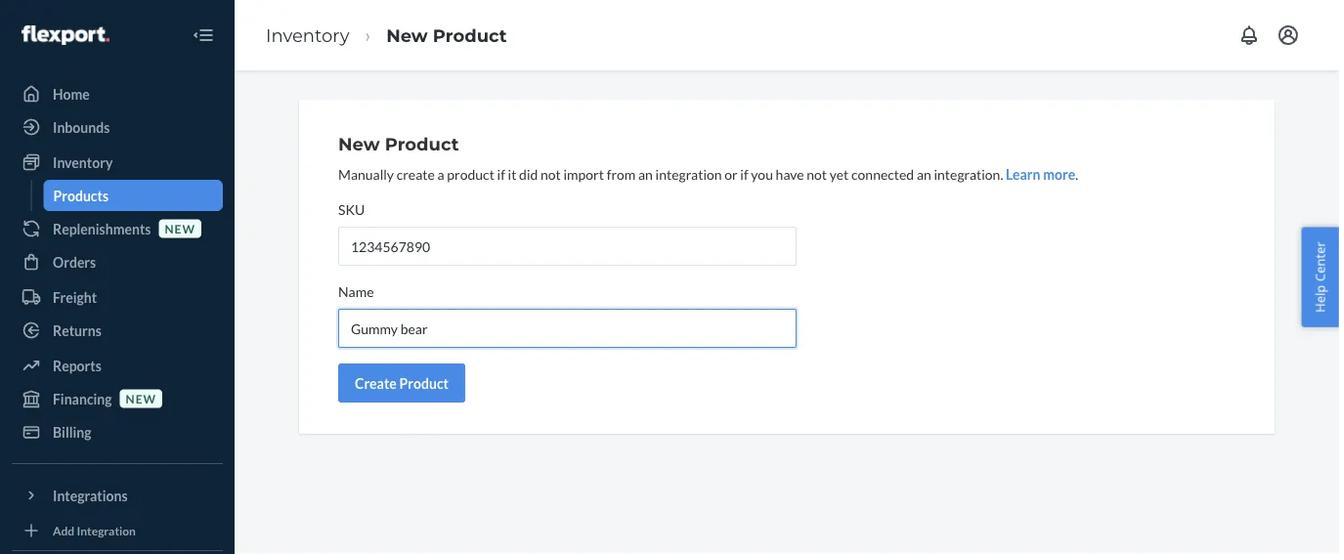Task type: locate. For each thing, give the bounding box(es) containing it.
new for replenishments
[[165, 221, 196, 236]]

1 vertical spatial new
[[126, 392, 157, 406]]

it
[[508, 166, 517, 182]]

2 not from the left
[[807, 166, 827, 182]]

1 horizontal spatial if
[[741, 166, 749, 182]]

learn
[[1006, 166, 1041, 182]]

None text field
[[338, 227, 797, 266]]

0 horizontal spatial new
[[126, 392, 157, 406]]

an right connected
[[917, 166, 932, 182]]

open account menu image
[[1277, 23, 1301, 47]]

reports link
[[12, 350, 223, 381]]

new down products link
[[165, 221, 196, 236]]

create
[[397, 166, 435, 182]]

inventory
[[266, 24, 350, 46], [53, 154, 113, 171]]

1 horizontal spatial new
[[165, 221, 196, 236]]

0 vertical spatial new
[[386, 24, 428, 46]]

more
[[1044, 166, 1076, 182]]

1 horizontal spatial not
[[807, 166, 827, 182]]

1 vertical spatial new
[[338, 133, 380, 155]]

open notifications image
[[1238, 23, 1262, 47]]

breadcrumbs navigation
[[250, 7, 523, 64]]

new inside breadcrumbs navigation
[[386, 24, 428, 46]]

0 horizontal spatial new
[[338, 133, 380, 155]]

new
[[386, 24, 428, 46], [338, 133, 380, 155]]

did
[[519, 166, 538, 182]]

not left yet
[[807, 166, 827, 182]]

0 vertical spatial new
[[165, 221, 196, 236]]

learn more button
[[1006, 164, 1076, 184]]

you
[[751, 166, 773, 182]]

0 horizontal spatial not
[[541, 166, 561, 182]]

integrations button
[[12, 480, 223, 511]]

2 if from the left
[[741, 166, 749, 182]]

integration.
[[934, 166, 1004, 182]]

manually
[[338, 166, 394, 182]]

freight link
[[12, 282, 223, 313]]

new product inside breadcrumbs navigation
[[386, 24, 507, 46]]

0 vertical spatial inventory link
[[266, 24, 350, 46]]

.
[[1076, 166, 1079, 182]]

not
[[541, 166, 561, 182], [807, 166, 827, 182]]

integrations
[[53, 487, 128, 504]]

an right from
[[639, 166, 653, 182]]

new down reports link
[[126, 392, 157, 406]]

inventory link
[[266, 24, 350, 46], [12, 147, 223, 178]]

add
[[53, 524, 75, 538]]

product
[[433, 24, 507, 46], [385, 133, 459, 155], [399, 375, 449, 392]]

new product link
[[386, 24, 507, 46]]

product inside create product button
[[399, 375, 449, 392]]

reports
[[53, 357, 101, 374]]

help center button
[[1302, 227, 1340, 327]]

returns
[[53, 322, 102, 339]]

connected
[[852, 166, 915, 182]]

0 horizontal spatial an
[[639, 166, 653, 182]]

add integration link
[[12, 519, 223, 543]]

new
[[165, 221, 196, 236], [126, 392, 157, 406]]

1 horizontal spatial an
[[917, 166, 932, 182]]

0 horizontal spatial inventory link
[[12, 147, 223, 178]]

None text field
[[338, 309, 797, 348]]

if left it
[[497, 166, 505, 182]]

billing link
[[12, 417, 223, 448]]

0 vertical spatial inventory
[[266, 24, 350, 46]]

1 horizontal spatial inventory
[[266, 24, 350, 46]]

home link
[[12, 78, 223, 110]]

center
[[1312, 242, 1329, 282]]

or
[[725, 166, 738, 182]]

if right the or
[[741, 166, 749, 182]]

0 vertical spatial new product
[[386, 24, 507, 46]]

0 vertical spatial product
[[433, 24, 507, 46]]

create product
[[355, 375, 449, 392]]

if
[[497, 166, 505, 182], [741, 166, 749, 182]]

new product
[[386, 24, 507, 46], [338, 133, 459, 155]]

an
[[639, 166, 653, 182], [917, 166, 932, 182]]

2 vertical spatial product
[[399, 375, 449, 392]]

not right did
[[541, 166, 561, 182]]

close navigation image
[[192, 23, 215, 47]]

0 horizontal spatial if
[[497, 166, 505, 182]]

product inside breadcrumbs navigation
[[433, 24, 507, 46]]

1 horizontal spatial new
[[386, 24, 428, 46]]

manually create a product if it did not import from an integration or if you have not yet connected an integration. learn more .
[[338, 166, 1079, 182]]

create product button
[[338, 364, 465, 403]]

from
[[607, 166, 636, 182]]

name
[[338, 283, 374, 300]]

orders link
[[12, 246, 223, 278]]

1 not from the left
[[541, 166, 561, 182]]

inventory inside breadcrumbs navigation
[[266, 24, 350, 46]]

1 horizontal spatial inventory link
[[266, 24, 350, 46]]

1 vertical spatial inventory
[[53, 154, 113, 171]]



Task type: describe. For each thing, give the bounding box(es) containing it.
inventory link inside breadcrumbs navigation
[[266, 24, 350, 46]]

2 an from the left
[[917, 166, 932, 182]]

1 if from the left
[[497, 166, 505, 182]]

financing
[[53, 391, 112, 407]]

have
[[776, 166, 804, 182]]

billing
[[53, 424, 91, 441]]

orders
[[53, 254, 96, 270]]

help
[[1312, 285, 1329, 313]]

0 horizontal spatial inventory
[[53, 154, 113, 171]]

freight
[[53, 289, 97, 306]]

home
[[53, 86, 90, 102]]

sku
[[338, 201, 365, 218]]

yet
[[830, 166, 849, 182]]

inbounds
[[53, 119, 110, 135]]

import
[[564, 166, 604, 182]]

1 vertical spatial product
[[385, 133, 459, 155]]

1 an from the left
[[639, 166, 653, 182]]

inbounds link
[[12, 111, 223, 143]]

product
[[447, 166, 495, 182]]

products link
[[44, 180, 223, 211]]

integration
[[656, 166, 722, 182]]

1 vertical spatial new product
[[338, 133, 459, 155]]

flexport logo image
[[22, 25, 109, 45]]

1 vertical spatial inventory link
[[12, 147, 223, 178]]

replenishments
[[53, 221, 151, 237]]

returns link
[[12, 315, 223, 346]]

add integration
[[53, 524, 136, 538]]

products
[[53, 187, 109, 204]]

new for financing
[[126, 392, 157, 406]]

create
[[355, 375, 397, 392]]

help center
[[1312, 242, 1329, 313]]

integration
[[77, 524, 136, 538]]

a
[[438, 166, 445, 182]]



Task type: vqa. For each thing, say whether or not it's contained in the screenshot.
of
no



